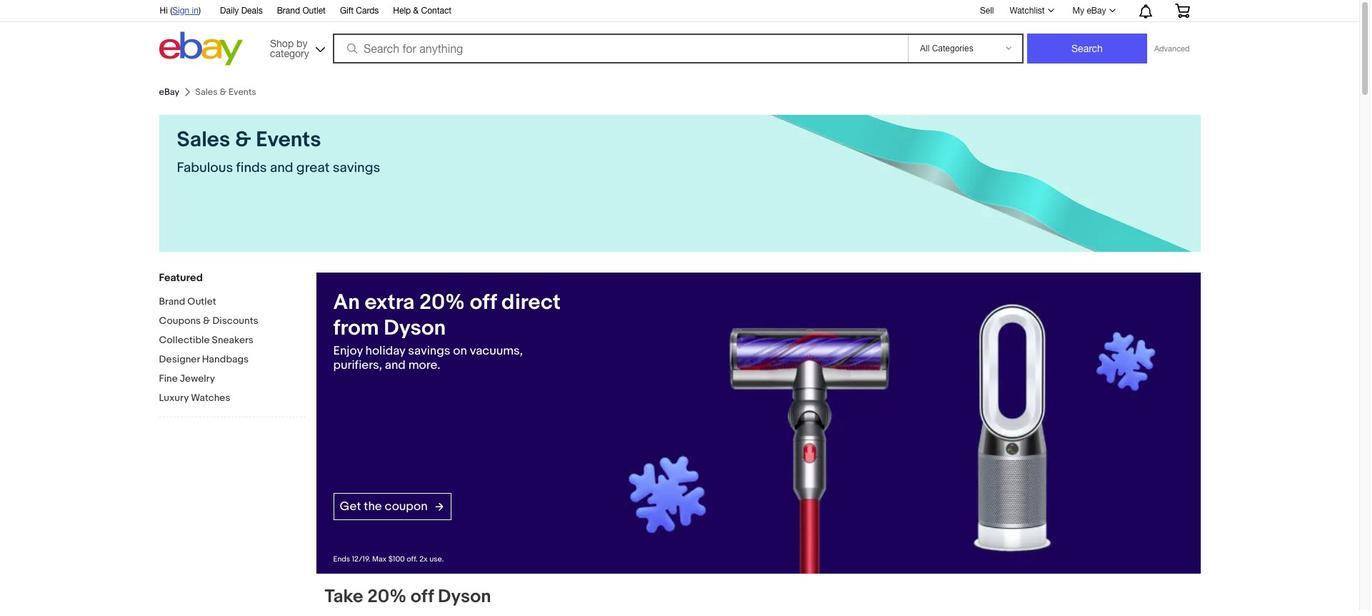 Task type: describe. For each thing, give the bounding box(es) containing it.
shop by category
[[270, 38, 309, 59]]

2x
[[419, 555, 428, 565]]

coupon
[[385, 500, 428, 514]]

sneakers
[[212, 334, 253, 346]]

get the coupon
[[340, 500, 428, 514]]

daily deals link
[[220, 4, 263, 19]]

collectible sneakers link
[[159, 334, 305, 348]]

an extra 20% off direct from dyson enjoy holiday savings on vacuums, purifiers, and more.
[[333, 290, 561, 373]]

sell
[[980, 5, 994, 15]]

fabulous
[[177, 160, 233, 176]]

hi
[[160, 6, 168, 16]]

in
[[192, 6, 199, 16]]

off.
[[407, 555, 418, 565]]

shop by category button
[[264, 32, 328, 63]]

shop
[[270, 38, 294, 49]]

12/19.
[[352, 555, 370, 565]]

main content containing sales & events
[[148, 81, 1212, 611]]

coupons & discounts link
[[159, 315, 305, 329]]

& inside brand outlet coupons & discounts collectible sneakers designer handbags fine jewelry luxury watches
[[203, 315, 210, 327]]

jewelry
[[180, 373, 215, 385]]

$100
[[388, 555, 405, 565]]

and inside sales & events fabulous finds and great savings
[[270, 160, 293, 176]]

none submit inside shop by category banner
[[1027, 34, 1147, 64]]

gift cards link
[[340, 4, 379, 19]]

cards
[[356, 6, 379, 16]]

sell link
[[974, 5, 1000, 15]]

take 20% off dyson
[[325, 587, 491, 609]]

great
[[296, 160, 330, 176]]

luxury
[[159, 392, 189, 404]]

on
[[453, 344, 467, 359]]

the
[[364, 500, 382, 514]]

advanced link
[[1147, 34, 1197, 63]]

collectible
[[159, 334, 210, 346]]

fine jewelry link
[[159, 373, 305, 386]]

an extra 20% off direct from dyson image
[[581, 273, 1200, 575]]

an
[[333, 290, 360, 316]]

handbags
[[202, 354, 249, 366]]

sign
[[172, 6, 190, 16]]

savings inside sales & events fabulous finds and great savings
[[333, 160, 380, 176]]

1 vertical spatial 20%
[[367, 587, 407, 609]]

holiday
[[365, 344, 405, 359]]

0 vertical spatial brand outlet link
[[277, 4, 326, 19]]

help & contact
[[393, 6, 452, 16]]

daily
[[220, 6, 239, 16]]

1 vertical spatial ebay
[[159, 86, 179, 98]]

account navigation
[[152, 0, 1200, 22]]

my
[[1073, 6, 1084, 16]]

0 horizontal spatial off
[[411, 587, 434, 609]]

ends
[[333, 555, 350, 565]]

direct
[[502, 290, 561, 316]]

enjoy
[[333, 344, 363, 359]]

help
[[393, 6, 411, 16]]

designer
[[159, 354, 200, 366]]

extra
[[365, 290, 415, 316]]

20% inside the an extra 20% off direct from dyson enjoy holiday savings on vacuums, purifiers, and more.
[[419, 290, 465, 316]]

luxury watches link
[[159, 392, 305, 406]]

deals
[[241, 6, 263, 16]]



Task type: locate. For each thing, give the bounding box(es) containing it.
outlet left gift
[[302, 6, 326, 16]]

1 vertical spatial brand
[[159, 296, 185, 308]]

0 vertical spatial off
[[470, 290, 497, 316]]

0 horizontal spatial outlet
[[187, 296, 216, 308]]

off inside the an extra 20% off direct from dyson enjoy holiday savings on vacuums, purifiers, and more.
[[470, 290, 497, 316]]

get
[[340, 500, 361, 514]]

dyson up holiday
[[384, 316, 446, 341]]

0 horizontal spatial &
[[203, 315, 210, 327]]

off
[[470, 290, 497, 316], [411, 587, 434, 609]]

1 horizontal spatial outlet
[[302, 6, 326, 16]]

category
[[270, 48, 309, 59]]

and down events
[[270, 160, 293, 176]]

1 vertical spatial &
[[235, 127, 251, 153]]

0 vertical spatial savings
[[333, 160, 380, 176]]

20%
[[419, 290, 465, 316], [367, 587, 407, 609]]

1 vertical spatial and
[[385, 359, 406, 373]]

shop by category banner
[[152, 0, 1200, 69]]

advanced
[[1154, 44, 1190, 53]]

1 horizontal spatial ebay
[[1087, 6, 1106, 16]]

savings right great
[[333, 160, 380, 176]]

off down 2x on the left of the page
[[411, 587, 434, 609]]

1 horizontal spatial &
[[235, 127, 251, 153]]

0 vertical spatial outlet
[[302, 6, 326, 16]]

dyson inside the an extra 20% off direct from dyson enjoy holiday savings on vacuums, purifiers, and more.
[[384, 316, 446, 341]]

ebay up sales
[[159, 86, 179, 98]]

)
[[199, 6, 201, 16]]

savings inside the an extra 20% off direct from dyson enjoy holiday savings on vacuums, purifiers, and more.
[[408, 344, 450, 359]]

2 horizontal spatial &
[[413, 6, 419, 16]]

0 vertical spatial &
[[413, 6, 419, 16]]

get the coupon link
[[333, 493, 451, 521]]

0 vertical spatial ebay
[[1087, 6, 1106, 16]]

outlet
[[302, 6, 326, 16], [187, 296, 216, 308]]

savings
[[333, 160, 380, 176], [408, 344, 450, 359]]

brand outlet link
[[277, 4, 326, 19], [159, 296, 305, 309]]

off left direct
[[470, 290, 497, 316]]

ebay inside account "navigation"
[[1087, 6, 1106, 16]]

discounts
[[213, 315, 258, 327]]

your shopping cart image
[[1174, 4, 1190, 18]]

& up finds
[[235, 127, 251, 153]]

1 horizontal spatial savings
[[408, 344, 450, 359]]

0 vertical spatial brand
[[277, 6, 300, 16]]

outlet for brand outlet
[[302, 6, 326, 16]]

brand outlet link up by
[[277, 4, 326, 19]]

None submit
[[1027, 34, 1147, 64]]

watchlist
[[1010, 6, 1045, 16]]

1 vertical spatial savings
[[408, 344, 450, 359]]

hi ( sign in )
[[160, 6, 201, 16]]

by
[[297, 38, 307, 49]]

outlet up coupons
[[187, 296, 216, 308]]

1 vertical spatial off
[[411, 587, 434, 609]]

savings left on
[[408, 344, 450, 359]]

help & contact link
[[393, 4, 452, 19]]

fine
[[159, 373, 178, 385]]

gift cards
[[340, 6, 379, 16]]

designer handbags link
[[159, 354, 305, 367]]

(
[[170, 6, 172, 16]]

sales
[[177, 127, 230, 153]]

0 horizontal spatial ebay
[[159, 86, 179, 98]]

finds
[[236, 160, 267, 176]]

ebay right my
[[1087, 6, 1106, 16]]

from
[[333, 316, 379, 341]]

1 horizontal spatial off
[[470, 290, 497, 316]]

1 vertical spatial outlet
[[187, 296, 216, 308]]

& right coupons
[[203, 315, 210, 327]]

2 vertical spatial &
[[203, 315, 210, 327]]

brand for brand outlet
[[277, 6, 300, 16]]

featured
[[159, 271, 203, 285]]

ebay link
[[159, 86, 179, 98]]

20% up on
[[419, 290, 465, 316]]

and
[[270, 160, 293, 176], [385, 359, 406, 373]]

brand up shop
[[277, 6, 300, 16]]

0 vertical spatial dyson
[[384, 316, 446, 341]]

my ebay link
[[1065, 2, 1122, 19]]

vacuums,
[[470, 344, 523, 359]]

brand inside brand outlet coupons & discounts collectible sneakers designer handbags fine jewelry luxury watches
[[159, 296, 185, 308]]

brand inside account "navigation"
[[277, 6, 300, 16]]

gift
[[340, 6, 354, 16]]

brand outlet link up the "discounts"
[[159, 296, 305, 309]]

dyson
[[384, 316, 446, 341], [438, 587, 491, 609]]

1 horizontal spatial and
[[385, 359, 406, 373]]

0 horizontal spatial brand
[[159, 296, 185, 308]]

1 horizontal spatial brand
[[277, 6, 300, 16]]

0 horizontal spatial 20%
[[367, 587, 407, 609]]

Search for anything text field
[[335, 35, 905, 62]]

outlet inside account "navigation"
[[302, 6, 326, 16]]

0 horizontal spatial and
[[270, 160, 293, 176]]

& inside account "navigation"
[[413, 6, 419, 16]]

sign in link
[[172, 6, 199, 16]]

take
[[325, 587, 363, 609]]

ends 12/19. max $100 off. 2x use.
[[333, 555, 444, 565]]

main content
[[148, 81, 1212, 611]]

max
[[372, 555, 387, 565]]

and left "more."
[[385, 359, 406, 373]]

1 vertical spatial dyson
[[438, 587, 491, 609]]

0 vertical spatial and
[[270, 160, 293, 176]]

more.
[[408, 359, 440, 373]]

sales & events fabulous finds and great savings
[[177, 127, 380, 176]]

0 horizontal spatial savings
[[333, 160, 380, 176]]

events
[[256, 127, 321, 153]]

and inside the an extra 20% off direct from dyson enjoy holiday savings on vacuums, purifiers, and more.
[[385, 359, 406, 373]]

brand outlet
[[277, 6, 326, 16]]

& right help
[[413, 6, 419, 16]]

use.
[[429, 555, 444, 565]]

outlet for brand outlet coupons & discounts collectible sneakers designer handbags fine jewelry luxury watches
[[187, 296, 216, 308]]

brand outlet coupons & discounts collectible sneakers designer handbags fine jewelry luxury watches
[[159, 296, 258, 404]]

&
[[413, 6, 419, 16], [235, 127, 251, 153], [203, 315, 210, 327]]

brand for brand outlet coupons & discounts collectible sneakers designer handbags fine jewelry luxury watches
[[159, 296, 185, 308]]

brand
[[277, 6, 300, 16], [159, 296, 185, 308]]

watches
[[191, 392, 230, 404]]

0 vertical spatial 20%
[[419, 290, 465, 316]]

brand up coupons
[[159, 296, 185, 308]]

1 horizontal spatial 20%
[[419, 290, 465, 316]]

20% down ends 12/19. max $100 off. 2x use.
[[367, 587, 407, 609]]

& inside sales & events fabulous finds and great savings
[[235, 127, 251, 153]]

coupons
[[159, 315, 201, 327]]

daily deals
[[220, 6, 263, 16]]

outlet inside brand outlet coupons & discounts collectible sneakers designer handbags fine jewelry luxury watches
[[187, 296, 216, 308]]

1 vertical spatial brand outlet link
[[159, 296, 305, 309]]

dyson down "use."
[[438, 587, 491, 609]]

purifiers,
[[333, 359, 382, 373]]

contact
[[421, 6, 452, 16]]

ebay
[[1087, 6, 1106, 16], [159, 86, 179, 98]]

& for help
[[413, 6, 419, 16]]

watchlist link
[[1002, 2, 1061, 19]]

my ebay
[[1073, 6, 1106, 16]]

& for sales
[[235, 127, 251, 153]]



Task type: vqa. For each thing, say whether or not it's contained in the screenshot.
Help & Contact
yes



